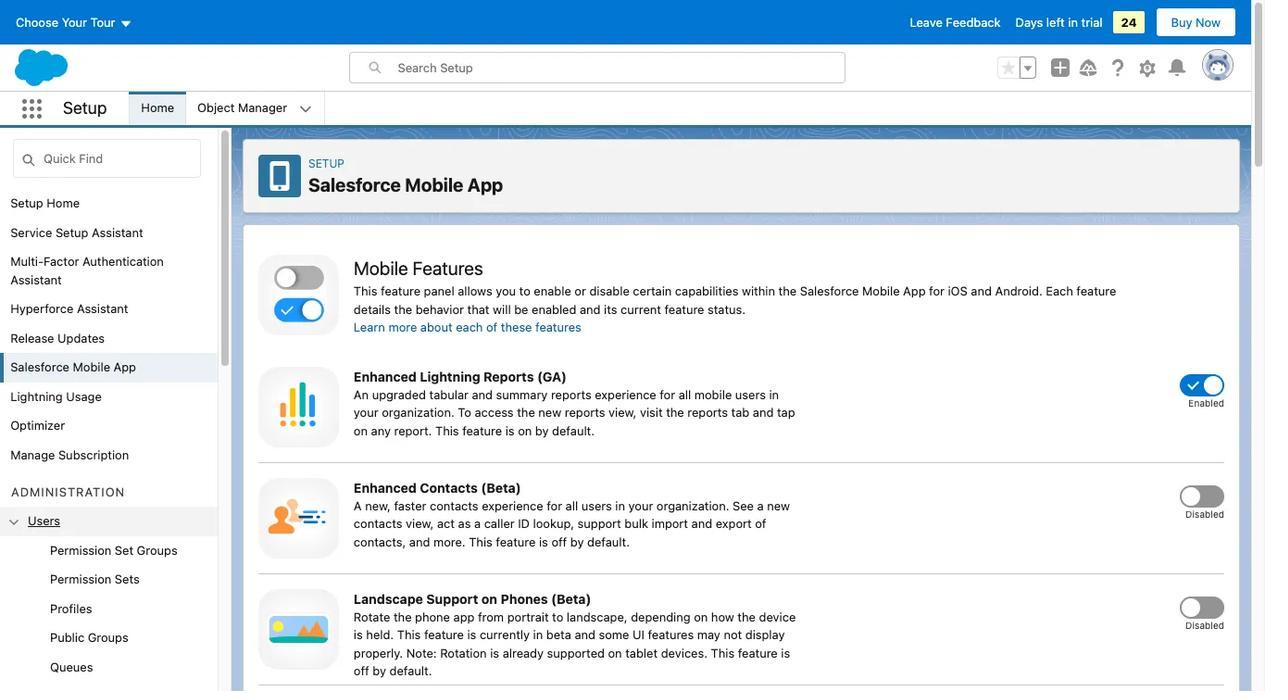 Task type: describe. For each thing, give the bounding box(es) containing it.
is left the held.
[[354, 628, 363, 642]]

setup for setup
[[63, 98, 107, 117]]

reports
[[484, 369, 534, 384]]

buy
[[1172, 15, 1193, 30]]

feature inside "enhanced contacts (beta) a new, faster contacts experience for all users in your organization. see a new contacts view, act as a caller id lookup, support bulk import and export of contacts, and more. this feature is off by default."
[[496, 535, 536, 549]]

this inside "enhanced contacts (beta) a new, faster contacts experience for all users in your organization. see a new contacts view, act as a caller id lookup, support bulk import and export of contacts, and more. this feature is off by default."
[[469, 535, 493, 549]]

release
[[10, 330, 54, 345]]

setup home
[[10, 196, 80, 210]]

landscape support on phones (beta) rotate the phone app from portrait to landscape, depending on how the device is held. this feature is currently in beta and some ui features may not display properly. note: rotation is already supported on tablet devices. this feature is off by default.
[[354, 591, 796, 679]]

service
[[10, 225, 52, 240]]

your inside enhanced lightning reports (ga) an upgraded tabular and summary reports experience for all mobile users in your organization. to access the new reports view, visit the reports tab and tap on any report. this feature is on by default.
[[354, 405, 379, 420]]

organization. inside enhanced lightning reports (ga) an upgraded tabular and summary reports experience for all mobile users in your organization. to access the new reports view, visit the reports tab and tap on any report. this feature is on by default.
[[382, 405, 455, 420]]

enhanced for enhanced lightning reports (ga)
[[354, 369, 417, 384]]

view, inside enhanced lightning reports (ga) an upgraded tabular and summary reports experience for all mobile users in your organization. to access the new reports view, visit the reports tab and tap on any report. this feature is on by default.
[[609, 405, 637, 420]]

current
[[621, 302, 662, 316]]

release updates link
[[10, 329, 105, 348]]

feature up details
[[381, 284, 421, 298]]

feature right each on the top
[[1077, 284, 1117, 298]]

not
[[724, 628, 742, 642]]

summary
[[496, 387, 548, 402]]

home link
[[130, 92, 185, 125]]

is down display
[[781, 646, 791, 660]]

properly.
[[354, 646, 403, 660]]

status.
[[708, 302, 746, 316]]

be
[[515, 302, 529, 316]]

salesforce mobile app link
[[10, 359, 136, 377]]

(ga)
[[537, 369, 567, 384]]

may
[[698, 628, 721, 642]]

behavior
[[416, 302, 464, 316]]

access
[[475, 405, 514, 420]]

queues link
[[50, 659, 93, 677]]

features
[[413, 258, 483, 279]]

0 horizontal spatial contacts
[[354, 516, 403, 531]]

landscape
[[354, 591, 423, 607]]

mobile
[[695, 387, 732, 402]]

object manager
[[198, 100, 287, 115]]

users tree item
[[0, 507, 218, 691]]

organization. inside "enhanced contacts (beta) a new, faster contacts experience for all users in your organization. see a new contacts view, act as a caller id lookup, support bulk import and export of contacts, and more. this feature is off by default."
[[657, 498, 730, 513]]

left
[[1047, 15, 1065, 30]]

default. inside landscape support on phones (beta) rotate the phone app from portrait to landscape, depending on how the device is held. this feature is currently in beta and some ui features may not display properly. note: rotation is already supported on tablet devices. this feature is off by default.
[[390, 664, 432, 679]]

users inside "enhanced contacts (beta) a new, faster contacts experience for all users in your organization. see a new contacts view, act as a caller id lookup, support bulk import and export of contacts, and more. this feature is off by default."
[[582, 498, 612, 513]]

users inside enhanced lightning reports (ga) an upgraded tabular and summary reports experience for all mobile users in your organization. to access the new reports view, visit the reports tab and tap on any report. this feature is on by default.
[[736, 387, 766, 402]]

profiles link
[[50, 600, 92, 618]]

experience inside enhanced lightning reports (ga) an upgraded tabular and summary reports experience for all mobile users in your organization. to access the new reports view, visit the reports tab and tap on any report. this feature is on by default.
[[595, 387, 657, 402]]

each
[[1047, 284, 1074, 298]]

view, inside "enhanced contacts (beta) a new, faster contacts experience for all users in your organization. see a new contacts view, act as a caller id lookup, support bulk import and export of contacts, and more. this feature is off by default."
[[406, 516, 434, 531]]

learn
[[354, 320, 385, 335]]

features inside mobile features this feature panel allows you to enable or disable certain capabilities within the salesforce mobile app for ios and android. each feature details the behavior that will be enabled and its current feature status. learn more about each of these features
[[536, 320, 582, 335]]

days
[[1016, 15, 1044, 30]]

in right 'left'
[[1069, 15, 1079, 30]]

multi-factor authentication assistant
[[10, 254, 164, 287]]

buy now
[[1172, 15, 1221, 30]]

feature down display
[[738, 646, 778, 660]]

permission sets link
[[50, 571, 140, 589]]

phone
[[415, 610, 450, 624]]

salesforce inside tree item
[[10, 360, 69, 374]]

optimizer
[[10, 418, 65, 433]]

choose your tour
[[16, 15, 115, 30]]

app
[[454, 610, 475, 624]]

in inside landscape support on phones (beta) rotate the phone app from portrait to landscape, depending on how the device is held. this feature is currently in beta and some ui features may not display properly. note: rotation is already supported on tablet devices. this feature is off by default.
[[533, 628, 543, 642]]

ui
[[633, 628, 645, 642]]

enhanced for enhanced contacts (beta)
[[354, 480, 417, 496]]

0 horizontal spatial a
[[474, 516, 481, 531]]

2 vertical spatial assistant
[[77, 301, 128, 316]]

enabled
[[532, 302, 577, 316]]

and up the access
[[472, 387, 493, 402]]

Search Setup text field
[[398, 53, 845, 82]]

manager
[[238, 100, 287, 115]]

enable
[[534, 284, 572, 298]]

on down the summary
[[518, 423, 532, 438]]

salesforce inside mobile features this feature panel allows you to enable or disable certain capabilities within the salesforce mobile app for ios and android. each feature details the behavior that will be enabled and its current feature status. learn more about each of these features
[[800, 284, 859, 298]]

features inside landscape support on phones (beta) rotate the phone app from portrait to landscape, depending on how the device is held. this feature is currently in beta and some ui features may not display properly. note: rotation is already supported on tablet devices. this feature is off by default.
[[648, 628, 694, 642]]

display
[[746, 628, 785, 642]]

tab
[[732, 405, 750, 420]]

already
[[503, 646, 544, 660]]

faster
[[394, 498, 427, 513]]

enhanced contacts (beta) a new, faster contacts experience for all users in your organization. see a new contacts view, act as a caller id lookup, support bulk import and export of contacts, and more. this feature is off by default.
[[354, 480, 791, 549]]

you
[[496, 284, 516, 298]]

upgraded
[[372, 387, 426, 402]]

your inside "enhanced contacts (beta) a new, faster contacts experience for all users in your organization. see a new contacts view, act as a caller id lookup, support bulk import and export of contacts, and more. this feature is off by default."
[[629, 498, 654, 513]]

each
[[456, 320, 483, 335]]

off inside "enhanced contacts (beta) a new, faster contacts experience for all users in your organization. see a new contacts view, act as a caller id lookup, support bulk import and export of contacts, and more. this feature is off by default."
[[552, 535, 567, 549]]

assistant inside the 'multi-factor authentication assistant'
[[10, 272, 62, 287]]

from
[[478, 610, 504, 624]]

manage subscription
[[10, 447, 129, 462]]

by inside landscape support on phones (beta) rotate the phone app from portrait to landscape, depending on how the device is held. this feature is currently in beta and some ui features may not display properly. note: rotation is already supported on tablet devices. this feature is off by default.
[[373, 664, 386, 679]]

hyperforce assistant
[[10, 301, 128, 316]]

all inside "enhanced contacts (beta) a new, faster contacts experience for all users in your organization. see a new contacts view, act as a caller id lookup, support bulk import and export of contacts, and more. this feature is off by default."
[[566, 498, 578, 513]]

permission set groups link
[[50, 542, 178, 560]]

some
[[599, 628, 630, 642]]

note:
[[407, 646, 437, 660]]

(beta) inside "enhanced contacts (beta) a new, faster contacts experience for all users in your organization. see a new contacts view, act as a caller id lookup, support bulk import and export of contacts, and more. this feature is off by default."
[[481, 480, 521, 496]]

as
[[458, 516, 471, 531]]

tap
[[777, 405, 796, 420]]

setup for setup salesforce mobile app
[[309, 157, 345, 171]]

sets
[[115, 572, 140, 587]]

to
[[458, 405, 472, 420]]

act
[[437, 516, 455, 531]]

multi-
[[10, 254, 44, 269]]

support
[[578, 516, 622, 531]]

export
[[716, 516, 752, 531]]

setup link
[[309, 157, 345, 171]]

trial
[[1082, 15, 1103, 30]]

id
[[518, 516, 530, 531]]

enhanced lightning reports (ga) an upgraded tabular and summary reports experience for all mobile users in your organization. to access the new reports view, visit the reports tab and tap on any report. this feature is on by default.
[[354, 369, 796, 438]]

currently
[[480, 628, 530, 642]]

to inside landscape support on phones (beta) rotate the phone app from portrait to landscape, depending on how the device is held. this feature is currently in beta and some ui features may not display properly. note: rotation is already supported on tablet devices. this feature is off by default.
[[552, 610, 564, 624]]

the right 'visit'
[[666, 405, 685, 420]]

will
[[493, 302, 511, 316]]

and left its in the top left of the page
[[580, 302, 601, 316]]

report.
[[394, 423, 432, 438]]

support
[[427, 591, 479, 607]]

lightning usage
[[10, 389, 102, 404]]

how
[[712, 610, 735, 624]]

hyperforce
[[10, 301, 74, 316]]

profiles
[[50, 601, 92, 616]]

Quick Find search field
[[13, 139, 201, 178]]

contacts
[[420, 480, 478, 496]]

about
[[421, 320, 453, 335]]

mobile features this feature panel allows you to enable or disable certain capabilities within the salesforce mobile app for ios and android. each feature details the behavior that will be enabled and its current feature status. learn more about each of these features
[[354, 258, 1117, 335]]

service setup assistant link
[[10, 224, 143, 242]]

manage subscription link
[[10, 446, 129, 464]]

supported
[[547, 646, 605, 660]]

leave feedback link
[[911, 15, 1001, 30]]

app inside setup salesforce mobile app
[[468, 174, 504, 195]]



Task type: locate. For each thing, give the bounding box(es) containing it.
salesforce right within
[[800, 284, 859, 298]]

on up from
[[482, 591, 498, 607]]

enabled
[[1189, 397, 1225, 409]]

permission for permission sets
[[50, 572, 111, 587]]

1 vertical spatial your
[[629, 498, 654, 513]]

features down depending
[[648, 628, 694, 642]]

default. inside "enhanced contacts (beta) a new, faster contacts experience for all users in your organization. see a new contacts view, act as a caller id lookup, support bulk import and export of contacts, and more. this feature is off by default."
[[588, 535, 630, 549]]

mobile inside tree item
[[73, 360, 110, 374]]

2 horizontal spatial for
[[930, 284, 945, 298]]

1 enhanced from the top
[[354, 369, 417, 384]]

of right export
[[755, 516, 767, 531]]

0 horizontal spatial features
[[536, 320, 582, 335]]

new,
[[365, 498, 391, 513]]

1 vertical spatial off
[[354, 664, 370, 679]]

to up be
[[520, 284, 531, 298]]

groups inside permission set groups "link"
[[137, 543, 178, 558]]

1 vertical spatial features
[[648, 628, 694, 642]]

0 vertical spatial default.
[[552, 423, 595, 438]]

capabilities
[[675, 284, 739, 298]]

in inside enhanced lightning reports (ga) an upgraded tabular and summary reports experience for all mobile users in your organization. to access the new reports view, visit the reports tab and tap on any report. this feature is on by default.
[[770, 387, 779, 402]]

and left tap
[[753, 405, 774, 420]]

any
[[371, 423, 391, 438]]

lightning inside "link"
[[10, 389, 63, 404]]

your down an
[[354, 405, 379, 420]]

2 vertical spatial for
[[547, 498, 563, 513]]

1 vertical spatial experience
[[482, 498, 544, 513]]

2 permission from the top
[[50, 572, 111, 587]]

subscription
[[58, 447, 129, 462]]

users up the "tab"
[[736, 387, 766, 402]]

mobile up usage
[[73, 360, 110, 374]]

details
[[354, 302, 391, 316]]

is
[[506, 423, 515, 438], [539, 535, 548, 549], [354, 628, 363, 642], [468, 628, 477, 642], [490, 646, 500, 660], [781, 646, 791, 660]]

ios
[[948, 284, 968, 298]]

0 horizontal spatial off
[[354, 664, 370, 679]]

0 vertical spatial lightning
[[420, 369, 481, 384]]

group
[[998, 57, 1037, 79], [0, 536, 218, 691]]

0 vertical spatial of
[[487, 320, 498, 335]]

24
[[1122, 15, 1138, 30]]

mobile up details
[[354, 258, 408, 279]]

0 horizontal spatial organization.
[[382, 405, 455, 420]]

or
[[575, 284, 586, 298]]

mobile up features
[[405, 174, 464, 195]]

assistant down multi-
[[10, 272, 62, 287]]

organization. up 'import'
[[657, 498, 730, 513]]

permission up permission sets
[[50, 543, 111, 558]]

1 horizontal spatial app
[[468, 174, 504, 195]]

1 vertical spatial users
[[582, 498, 612, 513]]

groups inside public groups link
[[88, 630, 129, 645]]

buy now button
[[1156, 7, 1237, 37]]

1 horizontal spatial all
[[679, 387, 692, 402]]

0 vertical spatial app
[[468, 174, 504, 195]]

in
[[1069, 15, 1079, 30], [770, 387, 779, 402], [616, 498, 626, 513], [533, 628, 543, 642]]

off inside landscape support on phones (beta) rotate the phone app from portrait to landscape, depending on how the device is held. this feature is currently in beta and some ui features may not display properly. note: rotation is already supported on tablet devices. this feature is off by default.
[[354, 664, 370, 679]]

of
[[487, 320, 498, 335], [755, 516, 767, 531]]

and right ios
[[972, 284, 992, 298]]

feature down id
[[496, 535, 536, 549]]

its
[[604, 302, 618, 316]]

1 horizontal spatial off
[[552, 535, 567, 549]]

is down app
[[468, 628, 477, 642]]

1 vertical spatial salesforce
[[800, 284, 859, 298]]

the
[[779, 284, 797, 298], [394, 302, 413, 316], [517, 405, 535, 420], [666, 405, 685, 420], [394, 610, 412, 624], [738, 610, 756, 624]]

assistant up authentication on the top left
[[92, 225, 143, 240]]

0 vertical spatial disabled
[[1186, 509, 1225, 520]]

1 horizontal spatial by
[[536, 423, 549, 438]]

to inside mobile features this feature panel allows you to enable or disable certain capabilities within the salesforce mobile app for ios and android. each feature details the behavior that will be enabled and its current feature status. learn more about each of these features
[[520, 284, 531, 298]]

all up lookup,
[[566, 498, 578, 513]]

the up more
[[394, 302, 413, 316]]

0 horizontal spatial view,
[[406, 516, 434, 531]]

days left in trial
[[1016, 15, 1103, 30]]

feature down the access
[[463, 423, 502, 438]]

2 vertical spatial default.
[[390, 664, 432, 679]]

authentication
[[82, 254, 164, 269]]

0 vertical spatial off
[[552, 535, 567, 549]]

1 permission from the top
[[50, 543, 111, 558]]

1 horizontal spatial home
[[141, 100, 174, 115]]

setup home link
[[10, 195, 80, 213]]

this inside enhanced lightning reports (ga) an upgraded tabular and summary reports experience for all mobile users in your organization. to access the new reports view, visit the reports tab and tap on any report. this feature is on by default.
[[436, 423, 459, 438]]

1 vertical spatial lightning
[[10, 389, 63, 404]]

1 vertical spatial a
[[474, 516, 481, 531]]

salesforce mobile app tree item
[[0, 353, 218, 382]]

more
[[389, 320, 417, 335]]

setup for setup home
[[10, 196, 43, 210]]

1 vertical spatial permission
[[50, 572, 111, 587]]

these
[[501, 320, 532, 335]]

0 horizontal spatial all
[[566, 498, 578, 513]]

0 vertical spatial organization.
[[382, 405, 455, 420]]

learn more about each of these features link
[[354, 320, 582, 335]]

new inside enhanced lightning reports (ga) an upgraded tabular and summary reports experience for all mobile users in your organization. to access the new reports view, visit the reports tab and tap on any report. this feature is on by default.
[[539, 405, 562, 420]]

experience up 'visit'
[[595, 387, 657, 402]]

more.
[[434, 535, 466, 549]]

feedback
[[947, 15, 1001, 30]]

2 horizontal spatial by
[[571, 535, 584, 549]]

object
[[198, 100, 235, 115]]

this down to
[[436, 423, 459, 438]]

contacts down the "contacts"
[[430, 498, 479, 513]]

the down the summary
[[517, 405, 535, 420]]

a right "as"
[[474, 516, 481, 531]]

android.
[[996, 284, 1043, 298]]

mobile
[[405, 174, 464, 195], [354, 258, 408, 279], [863, 284, 900, 298], [73, 360, 110, 374]]

held.
[[366, 628, 394, 642]]

choose your tour button
[[15, 7, 133, 37]]

home inside home link
[[141, 100, 174, 115]]

salesforce inside setup salesforce mobile app
[[309, 174, 401, 195]]

of inside "enhanced contacts (beta) a new, faster contacts experience for all users in your organization. see a new contacts view, act as a caller id lookup, support bulk import and export of contacts, and more. this feature is off by default."
[[755, 516, 767, 531]]

0 vertical spatial permission
[[50, 543, 111, 558]]

1 horizontal spatial new
[[768, 498, 791, 513]]

a right see
[[758, 498, 764, 513]]

of inside mobile features this feature panel allows you to enable or disable certain capabilities within the salesforce mobile app for ios and android. each feature details the behavior that will be enabled and its current feature status. learn more about each of these features
[[487, 320, 498, 335]]

2 vertical spatial by
[[373, 664, 386, 679]]

and left export
[[692, 516, 713, 531]]

1 vertical spatial app
[[904, 284, 926, 298]]

on up may
[[694, 610, 708, 624]]

0 horizontal spatial experience
[[482, 498, 544, 513]]

see
[[733, 498, 754, 513]]

permission for permission set groups
[[50, 543, 111, 558]]

1 vertical spatial by
[[571, 535, 584, 549]]

in inside "enhanced contacts (beta) a new, faster contacts experience for all users in your organization. see a new contacts view, act as a caller id lookup, support bulk import and export of contacts, and more. this feature is off by default."
[[616, 498, 626, 513]]

0 vertical spatial groups
[[137, 543, 178, 558]]

permission inside permission set groups "link"
[[50, 543, 111, 558]]

this down not
[[711, 646, 735, 660]]

in up tap
[[770, 387, 779, 402]]

by down properly.
[[373, 664, 386, 679]]

1 horizontal spatial for
[[660, 387, 676, 402]]

1 horizontal spatial view,
[[609, 405, 637, 420]]

users
[[736, 387, 766, 402], [582, 498, 612, 513]]

permission inside permission sets link
[[50, 572, 111, 587]]

organization. up "report."
[[382, 405, 455, 420]]

lightning up optimizer on the bottom
[[10, 389, 63, 404]]

0 vertical spatial view,
[[609, 405, 637, 420]]

by inside enhanced lightning reports (ga) an upgraded tabular and summary reports experience for all mobile users in your organization. to access the new reports view, visit the reports tab and tap on any report. this feature is on by default.
[[536, 423, 549, 438]]

salesforce down the setup link on the top of page
[[309, 174, 401, 195]]

1 horizontal spatial salesforce
[[309, 174, 401, 195]]

0 horizontal spatial of
[[487, 320, 498, 335]]

lightning usage link
[[10, 388, 102, 406]]

0 horizontal spatial salesforce
[[10, 360, 69, 374]]

users up support
[[582, 498, 612, 513]]

home up service setup assistant
[[47, 196, 80, 210]]

groups right public
[[88, 630, 129, 645]]

queues
[[50, 660, 93, 674]]

the up not
[[738, 610, 756, 624]]

permission set groups
[[50, 543, 178, 558]]

experience
[[595, 387, 657, 402], [482, 498, 544, 513]]

manage
[[10, 447, 55, 462]]

0 vertical spatial enhanced
[[354, 369, 417, 384]]

0 vertical spatial for
[[930, 284, 945, 298]]

default. down note:
[[390, 664, 432, 679]]

2 enhanced from the top
[[354, 480, 417, 496]]

enhanced inside enhanced lightning reports (ga) an upgraded tabular and summary reports experience for all mobile users in your organization. to access the new reports view, visit the reports tab and tap on any report. this feature is on by default.
[[354, 369, 417, 384]]

1 vertical spatial default.
[[588, 535, 630, 549]]

new right see
[[768, 498, 791, 513]]

in down portrait
[[533, 628, 543, 642]]

0 vertical spatial a
[[758, 498, 764, 513]]

1 vertical spatial (beta)
[[551, 591, 592, 607]]

(beta)
[[481, 480, 521, 496], [551, 591, 592, 607]]

optimizer link
[[10, 417, 65, 435]]

for inside "enhanced contacts (beta) a new, faster contacts experience for all users in your organization. see a new contacts view, act as a caller id lookup, support bulk import and export of contacts, and more. this feature is off by default."
[[547, 498, 563, 513]]

0 horizontal spatial your
[[354, 405, 379, 420]]

this up note:
[[397, 628, 421, 642]]

view, down faster
[[406, 516, 434, 531]]

contacts,
[[354, 535, 406, 549]]

by inside "enhanced contacts (beta) a new, faster contacts experience for all users in your organization. see a new contacts view, act as a caller id lookup, support bulk import and export of contacts, and more. this feature is off by default."
[[571, 535, 584, 549]]

on left any
[[354, 423, 368, 438]]

1 horizontal spatial lightning
[[420, 369, 481, 384]]

certain
[[633, 284, 672, 298]]

0 vertical spatial group
[[998, 57, 1037, 79]]

1 vertical spatial of
[[755, 516, 767, 531]]

on
[[354, 423, 368, 438], [518, 423, 532, 438], [482, 591, 498, 607], [694, 610, 708, 624], [608, 646, 622, 660]]

0 vertical spatial users
[[736, 387, 766, 402]]

0 vertical spatial experience
[[595, 387, 657, 402]]

(beta) up landscape, on the left of page
[[551, 591, 592, 607]]

mobile left ios
[[863, 284, 900, 298]]

salesforce mobile app
[[10, 360, 136, 374]]

0 vertical spatial features
[[536, 320, 582, 335]]

import
[[652, 516, 689, 531]]

contacts down new,
[[354, 516, 403, 531]]

(beta) inside landscape support on phones (beta) rotate the phone app from portrait to landscape, depending on how the device is held. this feature is currently in beta and some ui features may not display properly. note: rotation is already supported on tablet devices. this feature is off by default.
[[551, 591, 592, 607]]

1 vertical spatial disabled
[[1186, 620, 1225, 631]]

in up bulk
[[616, 498, 626, 513]]

view, left 'visit'
[[609, 405, 637, 420]]

and left more. at left bottom
[[409, 535, 430, 549]]

0 vertical spatial by
[[536, 423, 549, 438]]

usage
[[66, 389, 102, 404]]

this up details
[[354, 284, 378, 298]]

home inside setup home link
[[47, 196, 80, 210]]

1 vertical spatial for
[[660, 387, 676, 402]]

to
[[520, 284, 531, 298], [552, 610, 564, 624]]

2 disabled from the top
[[1186, 620, 1225, 631]]

1 horizontal spatial contacts
[[430, 498, 479, 513]]

is inside "enhanced contacts (beta) a new, faster contacts experience for all users in your organization. see a new contacts view, act as a caller id lookup, support bulk import and export of contacts, and more. this feature is off by default."
[[539, 535, 548, 549]]

1 horizontal spatial your
[[629, 498, 654, 513]]

0 horizontal spatial groups
[[88, 630, 129, 645]]

1 horizontal spatial experience
[[595, 387, 657, 402]]

disabled for landscape support on phones (beta)
[[1186, 620, 1225, 631]]

1 horizontal spatial group
[[998, 57, 1037, 79]]

1 vertical spatial home
[[47, 196, 80, 210]]

is down the access
[[506, 423, 515, 438]]

0 horizontal spatial home
[[47, 196, 80, 210]]

feature inside enhanced lightning reports (ga) an upgraded tabular and summary reports experience for all mobile users in your organization. to access the new reports view, visit the reports tab and tap on any report. this feature is on by default.
[[463, 423, 502, 438]]

0 vertical spatial home
[[141, 100, 174, 115]]

0 horizontal spatial users
[[582, 498, 612, 513]]

(beta) up caller
[[481, 480, 521, 496]]

this
[[354, 284, 378, 298], [436, 423, 459, 438], [469, 535, 493, 549], [397, 628, 421, 642], [711, 646, 735, 660]]

new down the summary
[[539, 405, 562, 420]]

1 vertical spatial enhanced
[[354, 480, 417, 496]]

experience up id
[[482, 498, 544, 513]]

for up 'visit'
[[660, 387, 676, 402]]

of down 'will'
[[487, 320, 498, 335]]

reports
[[551, 387, 592, 402], [565, 405, 606, 420], [688, 405, 728, 420]]

off down lookup,
[[552, 535, 567, 549]]

home left object
[[141, 100, 174, 115]]

app inside mobile features this feature panel allows you to enable or disable certain capabilities within the salesforce mobile app for ios and android. each feature details the behavior that will be enabled and its current feature status. learn more about each of these features
[[904, 284, 926, 298]]

1 vertical spatial group
[[0, 536, 218, 691]]

this inside mobile features this feature panel allows you to enable or disable certain capabilities within the salesforce mobile app for ios and android. each feature details the behavior that will be enabled and its current feature status. learn more about each of these features
[[354, 284, 378, 298]]

administration
[[11, 485, 125, 499]]

2 horizontal spatial app
[[904, 284, 926, 298]]

by down the summary
[[536, 423, 549, 438]]

0 vertical spatial new
[[539, 405, 562, 420]]

0 vertical spatial contacts
[[430, 498, 479, 513]]

1 vertical spatial organization.
[[657, 498, 730, 513]]

permission up profiles
[[50, 572, 111, 587]]

disabled
[[1186, 509, 1225, 520], [1186, 620, 1225, 631]]

your
[[62, 15, 87, 30]]

1 horizontal spatial of
[[755, 516, 767, 531]]

0 horizontal spatial to
[[520, 284, 531, 298]]

0 horizontal spatial lightning
[[10, 389, 63, 404]]

all left mobile
[[679, 387, 692, 402]]

groups right set
[[137, 543, 178, 558]]

1 horizontal spatial features
[[648, 628, 694, 642]]

1 horizontal spatial organization.
[[657, 498, 730, 513]]

users link
[[28, 513, 60, 531]]

lightning inside enhanced lightning reports (ga) an upgraded tabular and summary reports experience for all mobile users in your organization. to access the new reports view, visit the reports tab and tap on any report. this feature is on by default.
[[420, 369, 481, 384]]

group containing permission set groups
[[0, 536, 218, 691]]

for left ios
[[930, 284, 945, 298]]

off down properly.
[[354, 664, 370, 679]]

default. down support
[[588, 535, 630, 549]]

1 disabled from the top
[[1186, 509, 1225, 520]]

1 horizontal spatial to
[[552, 610, 564, 624]]

is inside enhanced lightning reports (ga) an upgraded tabular and summary reports experience for all mobile users in your organization. to access the new reports view, visit the reports tab and tap on any report. this feature is on by default.
[[506, 423, 515, 438]]

users
[[28, 514, 60, 528]]

2 horizontal spatial salesforce
[[800, 284, 859, 298]]

your up bulk
[[629, 498, 654, 513]]

1 horizontal spatial users
[[736, 387, 766, 402]]

0 horizontal spatial (beta)
[[481, 480, 521, 496]]

1 vertical spatial new
[[768, 498, 791, 513]]

on down some
[[608, 646, 622, 660]]

default. down (ga)
[[552, 423, 595, 438]]

rotation
[[440, 646, 487, 660]]

and up supported
[[575, 628, 596, 642]]

assistant up the updates
[[77, 301, 128, 316]]

is down lookup,
[[539, 535, 548, 549]]

for up lookup,
[[547, 498, 563, 513]]

0 horizontal spatial by
[[373, 664, 386, 679]]

device
[[759, 610, 796, 624]]

tour
[[90, 15, 115, 30]]

1 vertical spatial assistant
[[10, 272, 62, 287]]

to up the beta
[[552, 610, 564, 624]]

allows
[[458, 284, 493, 298]]

0 vertical spatial assistant
[[92, 225, 143, 240]]

new inside "enhanced contacts (beta) a new, faster contacts experience for all users in your organization. see a new contacts view, act as a caller id lookup, support bulk import and export of contacts, and more. this feature is off by default."
[[768, 498, 791, 513]]

is down currently
[[490, 646, 500, 660]]

default. inside enhanced lightning reports (ga) an upgraded tabular and summary reports experience for all mobile users in your organization. to access the new reports view, visit the reports tab and tap on any report. this feature is on by default.
[[552, 423, 595, 438]]

0 vertical spatial all
[[679, 387, 692, 402]]

0 vertical spatial your
[[354, 405, 379, 420]]

1 vertical spatial view,
[[406, 516, 434, 531]]

enhanced up upgraded
[[354, 369, 417, 384]]

the right within
[[779, 284, 797, 298]]

a
[[354, 498, 362, 513]]

rotate
[[354, 610, 391, 624]]

1 vertical spatial all
[[566, 498, 578, 513]]

0 horizontal spatial group
[[0, 536, 218, 691]]

features down enabled
[[536, 320, 582, 335]]

0 horizontal spatial app
[[114, 360, 136, 374]]

mobile inside setup salesforce mobile app
[[405, 174, 464, 195]]

setup inside setup salesforce mobile app
[[309, 157, 345, 171]]

2 vertical spatial salesforce
[[10, 360, 69, 374]]

salesforce down release on the left
[[10, 360, 69, 374]]

permission
[[50, 543, 111, 558], [50, 572, 111, 587]]

by down support
[[571, 535, 584, 549]]

enhanced inside "enhanced contacts (beta) a new, faster contacts experience for all users in your organization. see a new contacts view, act as a caller id lookup, support bulk import and export of contacts, and more. this feature is off by default."
[[354, 480, 417, 496]]

bulk
[[625, 516, 649, 531]]

0 vertical spatial to
[[520, 284, 531, 298]]

and inside landscape support on phones (beta) rotate the phone app from portrait to landscape, depending on how the device is held. this feature is currently in beta and some ui features may not display properly. note: rotation is already supported on tablet devices. this feature is off by default.
[[575, 628, 596, 642]]

public
[[50, 630, 84, 645]]

public groups
[[50, 630, 129, 645]]

2 vertical spatial app
[[114, 360, 136, 374]]

the down landscape
[[394, 610, 412, 624]]

setup tree tree
[[0, 189, 218, 691]]

this down "as"
[[469, 535, 493, 549]]

lightning up tabular
[[420, 369, 481, 384]]

portrait
[[508, 610, 549, 624]]

for inside enhanced lightning reports (ga) an upgraded tabular and summary reports experience for all mobile users in your organization. to access the new reports view, visit the reports tab and tap on any report. this feature is on by default.
[[660, 387, 676, 402]]

disabled for enhanced contacts (beta)
[[1186, 509, 1225, 520]]

tabular
[[430, 387, 469, 402]]

caller
[[484, 516, 515, 531]]

1 horizontal spatial groups
[[137, 543, 178, 558]]

lightning
[[420, 369, 481, 384], [10, 389, 63, 404]]

feature down phone
[[424, 628, 464, 642]]

experience inside "enhanced contacts (beta) a new, faster contacts experience for all users in your organization. see a new contacts view, act as a caller id lookup, support bulk import and export of contacts, and more. this feature is off by default."
[[482, 498, 544, 513]]

all inside enhanced lightning reports (ga) an upgraded tabular and summary reports experience for all mobile users in your organization. to access the new reports view, visit the reports tab and tap on any report. this feature is on by default.
[[679, 387, 692, 402]]

choose
[[16, 15, 58, 30]]

enhanced up new,
[[354, 480, 417, 496]]

for inside mobile features this feature panel allows you to enable or disable certain capabilities within the salesforce mobile app for ios and android. each feature details the behavior that will be enabled and its current feature status. learn more about each of these features
[[930, 284, 945, 298]]

release updates
[[10, 330, 105, 345]]

app inside salesforce mobile app link
[[114, 360, 136, 374]]

new
[[539, 405, 562, 420], [768, 498, 791, 513]]

1 horizontal spatial a
[[758, 498, 764, 513]]

feature down 'capabilities'
[[665, 302, 705, 316]]

home
[[141, 100, 174, 115], [47, 196, 80, 210]]



Task type: vqa. For each thing, say whether or not it's contained in the screenshot.
Save
no



